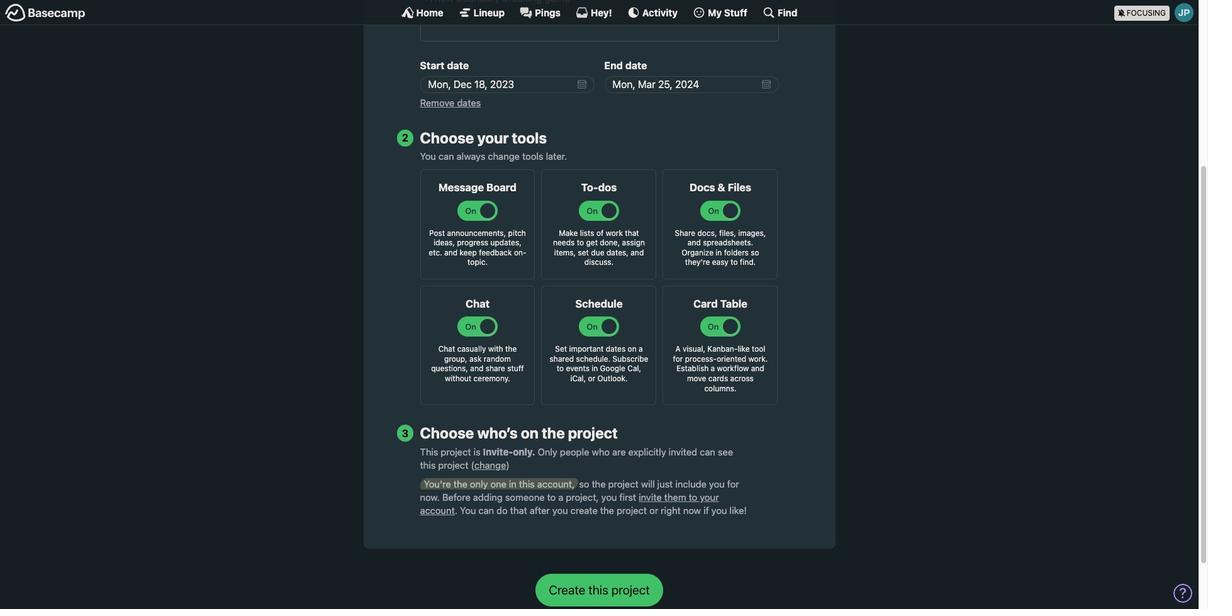 Task type: locate. For each thing, give the bounding box(es) containing it.
message
[[439, 182, 484, 194]]

and down ideas,
[[445, 248, 458, 257]]

to up the set at the top of page
[[577, 238, 584, 248]]

a inside the so the project will just include you for now. before adding someone to a project, you first
[[559, 492, 564, 503]]

choose who's on the project
[[420, 424, 618, 442]]

you're
[[424, 479, 451, 490]]

remove dates
[[420, 97, 481, 109]]

who's
[[477, 424, 518, 442]]

remove dates link
[[420, 97, 481, 109]]

just
[[658, 479, 673, 490]]

docs & files
[[690, 182, 752, 194]]

0 horizontal spatial so
[[579, 479, 590, 490]]

dates inside set important dates on a shared schedule. subscribe to events in google cal, ical, or outlook.
[[606, 345, 626, 354]]

message board
[[439, 182, 517, 194]]

like
[[738, 345, 750, 354]]

project down first on the right bottom
[[617, 505, 647, 516]]

0 horizontal spatial for
[[673, 354, 683, 364]]

dates,
[[607, 248, 629, 257]]

0 vertical spatial can
[[439, 151, 454, 162]]

that
[[625, 228, 639, 238], [510, 505, 527, 516]]

to inside share docs, files, images, and spreadsheets. organize in folders so they're easy to find.
[[731, 258, 738, 267]]

that inside the make lists of work that needs to get done, assign items, set due dates, and discuss.
[[625, 228, 639, 238]]

date
[[447, 60, 469, 71], [626, 60, 648, 71]]

share
[[675, 228, 696, 238]]

this down the this
[[420, 460, 436, 471]]

and inside chat casually with the group, ask random questions, and share stuff without ceremony.
[[470, 364, 484, 374]]

0 vertical spatial chat
[[466, 298, 490, 310]]

the inside the so the project will just include you for now. before adding someone to a project, you first
[[592, 479, 606, 490]]

the inside chat casually with the group, ask random questions, and share stuff without ceremony.
[[506, 345, 517, 354]]

important
[[569, 345, 604, 354]]

.
[[455, 505, 458, 516]]

stuff
[[724, 7, 748, 18]]

date right "end"
[[626, 60, 648, 71]]

1 vertical spatial on
[[521, 424, 539, 442]]

1 vertical spatial that
[[510, 505, 527, 516]]

cards
[[709, 374, 729, 383]]

1 date from the left
[[447, 60, 469, 71]]

chat down topic.
[[466, 298, 490, 310]]

1 vertical spatial can
[[700, 446, 716, 458]]

the up project,
[[592, 479, 606, 490]]

chat for chat casually with the group, ask random questions, and share stuff without ceremony.
[[439, 345, 455, 354]]

1 horizontal spatial date
[[626, 60, 648, 71]]

0 vertical spatial in
[[716, 248, 722, 257]]

in inside set important dates on a shared schedule. subscribe to events in google cal, ical, or outlook.
[[592, 364, 598, 374]]

1 horizontal spatial your
[[700, 492, 719, 503]]

1 horizontal spatial choose date… field
[[605, 76, 779, 93]]

only
[[538, 446, 558, 458]]

project,
[[566, 492, 599, 503]]

schedule
[[576, 298, 623, 310]]

tools up later.
[[512, 129, 547, 147]]

for down a
[[673, 354, 683, 364]]

0 vertical spatial your
[[477, 129, 509, 147]]

1 horizontal spatial chat
[[466, 298, 490, 310]]

choose for choose who's on the project
[[420, 424, 474, 442]]

to down shared
[[557, 364, 564, 374]]

1 vertical spatial for
[[728, 479, 740, 490]]

0 horizontal spatial that
[[510, 505, 527, 516]]

can left always
[[439, 151, 454, 162]]

the up before
[[454, 479, 468, 490]]

0 vertical spatial for
[[673, 354, 683, 364]]

1 horizontal spatial or
[[650, 505, 659, 516]]

0 vertical spatial or
[[588, 374, 596, 383]]

tools
[[512, 129, 547, 147], [523, 151, 544, 162]]

kanban-
[[708, 345, 738, 354]]

the right with
[[506, 345, 517, 354]]

first
[[620, 492, 637, 503]]

columns.
[[705, 384, 737, 393]]

you right 'if'
[[712, 505, 727, 516]]

and inside share docs, files, images, and spreadsheets. organize in folders so they're easy to find.
[[688, 238, 701, 248]]

project left is
[[441, 446, 471, 458]]

to inside 'invite them to your account'
[[689, 492, 698, 503]]

1 horizontal spatial so
[[751, 248, 760, 257]]

this
[[420, 446, 438, 458]]

project inside "only people who are explicitly invited can see this project ("
[[438, 460, 469, 471]]

on up subscribe
[[628, 345, 637, 354]]

so up find.
[[751, 248, 760, 257]]

in down "schedule."
[[592, 364, 598, 374]]

so up project,
[[579, 479, 590, 490]]

that down someone
[[510, 505, 527, 516]]

chat
[[466, 298, 490, 310], [439, 345, 455, 354]]

so the project will just include you for now. before adding someone to a project, you first
[[420, 479, 740, 503]]

to down account,
[[547, 492, 556, 503]]

1 vertical spatial tools
[[523, 151, 544, 162]]

due
[[591, 248, 605, 257]]

and inside a visual, kanban-like tool for process-oriented work. establish a workflow and move cards across columns.
[[752, 364, 765, 374]]

dates up subscribe
[[606, 345, 626, 354]]

for inside a visual, kanban-like tool for process-oriented work. establish a workflow and move cards across columns.
[[673, 354, 683, 364]]

do
[[497, 505, 508, 516]]

a inside set important dates on a shared schedule. subscribe to events in google cal, ical, or outlook.
[[639, 345, 643, 354]]

1 choose date… field from the left
[[420, 76, 595, 93]]

and down assign
[[631, 248, 644, 257]]

outlook.
[[598, 374, 628, 383]]

2 horizontal spatial in
[[716, 248, 722, 257]]

you
[[709, 479, 725, 490], [602, 492, 617, 503], [553, 505, 568, 516], [712, 505, 727, 516]]

2 vertical spatial can
[[479, 505, 494, 516]]

create
[[571, 505, 598, 516]]

my stuff button
[[693, 6, 748, 19]]

you right .
[[460, 505, 476, 516]]

of
[[597, 228, 604, 238]]

choose date… field for start date
[[420, 76, 595, 93]]

now.
[[420, 492, 440, 503]]

project up first on the right bottom
[[609, 479, 639, 490]]

1 horizontal spatial can
[[479, 505, 494, 516]]

0 vertical spatial dates
[[457, 97, 481, 109]]

ical,
[[571, 374, 586, 383]]

project inside the so the project will just include you for now. before adding someone to a project, you first
[[609, 479, 639, 490]]

on up the only.
[[521, 424, 539, 442]]

0 horizontal spatial on
[[521, 424, 539, 442]]

a visual, kanban-like tool for process-oriented work. establish a workflow and move cards across columns.
[[673, 345, 768, 393]]

the
[[506, 345, 517, 354], [542, 424, 565, 442], [454, 479, 468, 490], [592, 479, 606, 490], [601, 505, 614, 516]]

1 vertical spatial chat
[[439, 345, 455, 354]]

change down choose your tools
[[488, 151, 520, 162]]

chat for chat
[[466, 298, 490, 310]]

1 horizontal spatial in
[[592, 364, 598, 374]]

2 vertical spatial in
[[509, 479, 517, 490]]

2 horizontal spatial a
[[711, 364, 715, 374]]

1 vertical spatial your
[[700, 492, 719, 503]]

choose up always
[[420, 129, 474, 147]]

0 vertical spatial choose
[[420, 129, 474, 147]]

1 vertical spatial choose
[[420, 424, 474, 442]]

Choose date… field
[[420, 76, 595, 93], [605, 76, 779, 93]]

1 vertical spatial in
[[592, 364, 598, 374]]

0 horizontal spatial dates
[[457, 97, 481, 109]]

switch accounts image
[[5, 3, 86, 23]]

a down account,
[[559, 492, 564, 503]]

0 horizontal spatial choose date… field
[[420, 76, 595, 93]]

or down "invite" at the bottom right of the page
[[650, 505, 659, 516]]

topic.
[[468, 258, 488, 267]]

them
[[665, 492, 687, 503]]

1 horizontal spatial a
[[639, 345, 643, 354]]

this up someone
[[519, 479, 535, 490]]

chat inside chat casually with the group, ask random questions, and share stuff without ceremony.
[[439, 345, 455, 354]]

Add a description (optional) text field
[[420, 0, 779, 42]]

1 vertical spatial or
[[650, 505, 659, 516]]

assign
[[622, 238, 645, 248]]

choose date… field for end date
[[605, 76, 779, 93]]

dates right remove
[[457, 97, 481, 109]]

explicitly
[[629, 446, 666, 458]]

1 horizontal spatial that
[[625, 228, 639, 238]]

and down ask
[[470, 364, 484, 374]]

google
[[600, 364, 626, 374]]

1 horizontal spatial dates
[[606, 345, 626, 354]]

my stuff
[[708, 7, 748, 18]]

this inside "only people who are explicitly invited can see this project ("
[[420, 460, 436, 471]]

0 vertical spatial that
[[625, 228, 639, 238]]

and up organize
[[688, 238, 701, 248]]

1 horizontal spatial on
[[628, 345, 637, 354]]

tools left later.
[[523, 151, 544, 162]]

0 horizontal spatial chat
[[439, 345, 455, 354]]

and inside post announcements, pitch ideas, progress updates, etc. and keep feedback on- topic.
[[445, 248, 458, 257]]

your up the you can always change tools later.
[[477, 129, 509, 147]]

only people who are explicitly invited can see this project (
[[420, 446, 733, 471]]

adding
[[473, 492, 503, 503]]

that up assign
[[625, 228, 639, 238]]

can inside "only people who are explicitly invited can see this project ("
[[700, 446, 716, 458]]

process-
[[685, 354, 717, 364]]

a up cards on the right bottom
[[711, 364, 715, 374]]

main element
[[0, 0, 1199, 25]]

focusing
[[1127, 8, 1167, 17]]

workflow
[[717, 364, 749, 374]]

is
[[474, 446, 481, 458]]

change
[[488, 151, 520, 162], [475, 460, 506, 471]]

0 horizontal spatial this
[[420, 460, 436, 471]]

date right the start
[[447, 60, 469, 71]]

needs
[[553, 238, 575, 248]]

card
[[694, 298, 718, 310]]

your up 'if'
[[700, 492, 719, 503]]

0 vertical spatial so
[[751, 248, 760, 257]]

2 vertical spatial a
[[559, 492, 564, 503]]

1 horizontal spatial this
[[519, 479, 535, 490]]

to up now
[[689, 492, 698, 503]]

only
[[470, 479, 488, 490]]

1 vertical spatial a
[[711, 364, 715, 374]]

spreadsheets.
[[703, 238, 754, 248]]

choose up the this
[[420, 424, 474, 442]]

this
[[420, 460, 436, 471], [519, 479, 535, 490]]

invite them to your account link
[[420, 492, 719, 516]]

board
[[487, 182, 517, 194]]

and down work.
[[752, 364, 765, 374]]

in up easy
[[716, 248, 722, 257]]

0 vertical spatial this
[[420, 460, 436, 471]]

None submit
[[536, 574, 663, 607]]

in right one
[[509, 479, 517, 490]]

feedback
[[479, 248, 512, 257]]

1 vertical spatial you
[[460, 505, 476, 516]]

1 horizontal spatial for
[[728, 479, 740, 490]]

0 horizontal spatial you
[[420, 151, 436, 162]]

2 choose from the top
[[420, 424, 474, 442]]

2 date from the left
[[626, 60, 648, 71]]

or right ical,
[[588, 374, 596, 383]]

0 vertical spatial a
[[639, 345, 643, 354]]

1 choose from the top
[[420, 129, 474, 147]]

questions,
[[431, 364, 468, 374]]

project left (
[[438, 460, 469, 471]]

schedule.
[[576, 354, 611, 364]]

activity
[[643, 7, 678, 18]]

0 horizontal spatial a
[[559, 492, 564, 503]]

can down adding
[[479, 505, 494, 516]]

0 horizontal spatial or
[[588, 374, 596, 383]]

2 horizontal spatial can
[[700, 446, 716, 458]]

for up like!
[[728, 479, 740, 490]]

done,
[[600, 238, 620, 248]]

end date
[[605, 60, 648, 71]]

shared
[[550, 354, 574, 364]]

2 choose date… field from the left
[[605, 76, 779, 93]]

chat up group,
[[439, 345, 455, 354]]

work
[[606, 228, 623, 238]]

1 vertical spatial dates
[[606, 345, 626, 354]]

0 vertical spatial on
[[628, 345, 637, 354]]

1 vertical spatial so
[[579, 479, 590, 490]]

share
[[486, 364, 505, 374]]

you left always
[[420, 151, 436, 162]]

to down folders at the top of page
[[731, 258, 738, 267]]

change down invite-
[[475, 460, 506, 471]]

a up subscribe
[[639, 345, 643, 354]]

right
[[661, 505, 681, 516]]

you
[[420, 151, 436, 162], [460, 505, 476, 516]]

0 horizontal spatial date
[[447, 60, 469, 71]]

invite
[[639, 492, 662, 503]]

can left see
[[700, 446, 716, 458]]

so inside share docs, files, images, and spreadsheets. organize in folders so they're easy to find.
[[751, 248, 760, 257]]



Task type: describe. For each thing, give the bounding box(es) containing it.
. you can do that after you create the project or right now if you like!
[[455, 505, 747, 516]]

post announcements, pitch ideas, progress updates, etc. and keep feedback on- topic.
[[429, 228, 527, 267]]

the right create
[[601, 505, 614, 516]]

easy
[[712, 258, 729, 267]]

that for work
[[625, 228, 639, 238]]

to inside the so the project will just include you for now. before adding someone to a project, you first
[[547, 492, 556, 503]]

and inside the make lists of work that needs to get done, assign items, set due dates, and discuss.
[[631, 248, 644, 257]]

files,
[[720, 228, 737, 238]]

set important dates on a shared schedule. subscribe to events in google cal, ical, or outlook.
[[550, 345, 649, 383]]

get
[[586, 238, 598, 248]]

2
[[402, 132, 409, 144]]

oriented
[[717, 354, 747, 364]]

invited
[[669, 446, 698, 458]]

announcements,
[[447, 228, 506, 238]]

date for end date
[[626, 60, 648, 71]]

are
[[613, 446, 626, 458]]

find button
[[763, 6, 798, 19]]

(
[[471, 460, 475, 471]]

my
[[708, 7, 722, 18]]

0 horizontal spatial can
[[439, 151, 454, 162]]

after
[[530, 505, 550, 516]]

with
[[488, 345, 503, 354]]

)
[[506, 460, 510, 471]]

change link
[[475, 460, 506, 471]]

hey!
[[591, 7, 612, 18]]

this project is invite-only.
[[420, 446, 535, 458]]

casually
[[458, 345, 486, 354]]

1 horizontal spatial you
[[460, 505, 476, 516]]

find
[[778, 7, 798, 18]]

in inside share docs, files, images, and spreadsheets. organize in folders so they're easy to find.
[[716, 248, 722, 257]]

start
[[420, 60, 445, 71]]

only.
[[513, 446, 535, 458]]

that for do
[[510, 505, 527, 516]]

keep
[[460, 248, 477, 257]]

you up . you can do that after you create the project or right now if you like!
[[602, 492, 617, 503]]

lineup link
[[459, 6, 505, 19]]

&
[[718, 182, 726, 194]]

choose for choose your tools
[[420, 129, 474, 147]]

so inside the so the project will just include you for now. before adding someone to a project, you first
[[579, 479, 590, 490]]

set
[[555, 345, 567, 354]]

james peterson image
[[1175, 3, 1194, 22]]

group,
[[445, 354, 468, 364]]

0 horizontal spatial your
[[477, 129, 509, 147]]

focusing button
[[1115, 0, 1199, 25]]

progress
[[457, 238, 489, 248]]

you can always change tools later.
[[420, 151, 567, 162]]

someone
[[505, 492, 545, 503]]

the up only
[[542, 424, 565, 442]]

events
[[566, 364, 590, 374]]

files
[[728, 182, 752, 194]]

chat casually with the group, ask random questions, and share stuff without ceremony.
[[431, 345, 524, 383]]

images,
[[739, 228, 766, 238]]

etc.
[[429, 248, 442, 257]]

a inside a visual, kanban-like tool for process-oriented work. establish a workflow and move cards across columns.
[[711, 364, 715, 374]]

date for start date
[[447, 60, 469, 71]]

dos
[[598, 182, 617, 194]]

you right include
[[709, 479, 725, 490]]

to inside the make lists of work that needs to get done, assign items, set due dates, and discuss.
[[577, 238, 584, 248]]

discuss.
[[585, 258, 614, 267]]

make lists of work that needs to get done, assign items, set due dates, and discuss.
[[553, 228, 645, 267]]

always
[[457, 151, 486, 162]]

docs,
[[698, 228, 717, 238]]

0 horizontal spatial in
[[509, 479, 517, 490]]

your inside 'invite them to your account'
[[700, 492, 719, 503]]

project up who at the bottom
[[568, 424, 618, 442]]

share docs, files, images, and spreadsheets. organize in folders so they're easy to find.
[[675, 228, 766, 267]]

find.
[[740, 258, 756, 267]]

ask
[[470, 354, 482, 364]]

for inside the so the project will just include you for now. before adding someone to a project, you first
[[728, 479, 740, 490]]

pings
[[535, 7, 561, 18]]

cal,
[[628, 364, 642, 374]]

1 vertical spatial change
[[475, 460, 506, 471]]

they're
[[685, 258, 710, 267]]

table
[[721, 298, 748, 310]]

random
[[484, 354, 511, 364]]

items,
[[554, 248, 576, 257]]

work.
[[749, 354, 768, 364]]

if
[[704, 505, 709, 516]]

post
[[429, 228, 445, 238]]

account,
[[538, 479, 575, 490]]

1 vertical spatial this
[[519, 479, 535, 490]]

stuff
[[508, 364, 524, 374]]

tool
[[752, 345, 766, 354]]

invite them to your account
[[420, 492, 719, 516]]

lineup
[[474, 7, 505, 18]]

make
[[559, 228, 578, 238]]

a
[[676, 345, 681, 354]]

0 vertical spatial you
[[420, 151, 436, 162]]

on inside set important dates on a shared schedule. subscribe to events in google cal, ical, or outlook.
[[628, 345, 637, 354]]

across
[[731, 374, 754, 383]]

you right after
[[553, 505, 568, 516]]

now
[[684, 505, 701, 516]]

pitch
[[508, 228, 526, 238]]

visual,
[[683, 345, 706, 354]]

home link
[[401, 6, 444, 19]]

to inside set important dates on a shared schedule. subscribe to events in google cal, ical, or outlook.
[[557, 364, 564, 374]]

0 vertical spatial change
[[488, 151, 520, 162]]

people
[[560, 446, 590, 458]]

or inside set important dates on a shared schedule. subscribe to events in google cal, ical, or outlook.
[[588, 374, 596, 383]]

change )
[[475, 460, 510, 471]]

like!
[[730, 505, 747, 516]]

0 vertical spatial tools
[[512, 129, 547, 147]]



Task type: vqa. For each thing, say whether or not it's contained in the screenshot.
Keyboard shortcut: ⌘ + / icon
no



